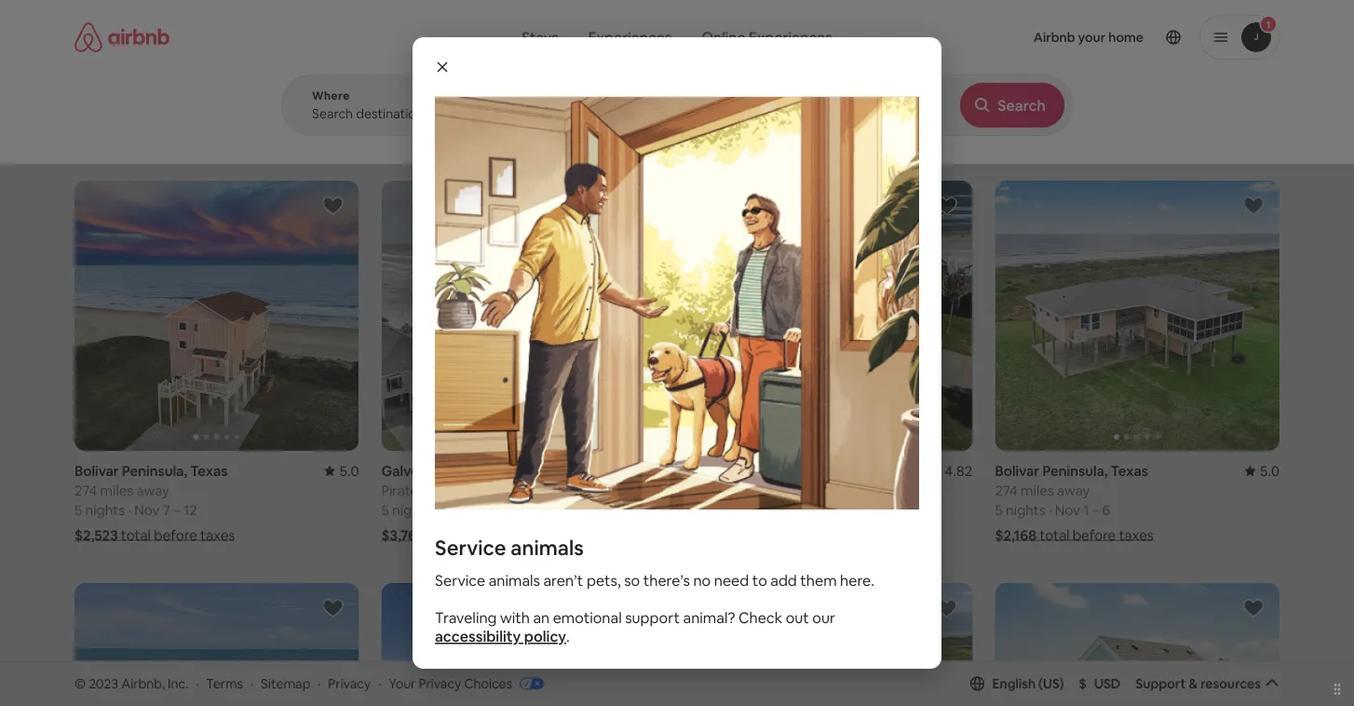 Task type: vqa. For each thing, say whether or not it's contained in the screenshot.
DRINKS element
no



Task type: describe. For each thing, give the bounding box(es) containing it.
inc.
[[168, 675, 188, 692]]

experiences button
[[573, 19, 687, 56]]

there's
[[643, 571, 690, 590]]

pirates
[[381, 481, 425, 499]]

.
[[566, 627, 570, 646]]

5 inside bolivar peninsula, texas 274 miles away 5 nights · nov 1 – 6 $2,168 total before taxes
[[995, 501, 1003, 519]]

before inside galveston, texas pirates beach 5 nights · nov 1 – 6 $3,766 total before taxes
[[461, 526, 504, 544]]

bolivar peninsula, texas 274 miles away 5 nights · nov 1 – 6 $2,168 total before taxes
[[995, 462, 1154, 544]]

texas inside bolivar peninsula, texas 274 miles away 5 nights · nov 7 – 12 $2,523 total before taxes
[[190, 462, 228, 480]]

terms · sitemap · privacy
[[206, 675, 371, 692]]

2 4.82 from the left
[[945, 462, 973, 480]]

the-
[[583, 138, 605, 152]]

check
[[739, 608, 783, 627]]

bolivar peninsula, texas 274 miles away 5 nights · nov 7 – 12 $2,523 total before taxes
[[75, 462, 235, 544]]

sitemap link
[[261, 675, 311, 692]]

5.0 out of 5 average rating image
[[324, 462, 359, 480]]

need
[[714, 571, 749, 590]]

2023
[[89, 675, 118, 692]]

an
[[533, 608, 550, 627]]

accessibility policy link
[[435, 627, 566, 646]]

english
[[993, 675, 1036, 692]]

5.0 out of 5 average rating image
[[1245, 462, 1280, 480]]

add to wishlist: galveston, texas image
[[629, 195, 651, 217]]

miles inside galveston, texas 283 miles away 5 nights · nov 12 – 17
[[715, 481, 749, 499]]

peninsula, for 1
[[1043, 462, 1108, 480]]

airbnb,
[[121, 675, 165, 692]]

so
[[624, 571, 640, 590]]

choices
[[464, 675, 512, 692]]

beach
[[428, 481, 468, 499]]

nights inside bolivar peninsula, texas 274 miles away 5 nights · nov 1 – 6 $2,168 total before taxes
[[1006, 501, 1046, 519]]

nov inside galveston, texas pirates beach 5 nights · nov 1 – 6 $3,766 total before taxes
[[441, 501, 467, 519]]

· inside bolivar peninsula, texas 274 miles away 5 nights · nov 1 – 6 $2,168 total before taxes
[[1049, 501, 1052, 519]]

4.82 out of 5 average rating image for galveston, texas 283 miles away 5 nights · nov 12 – 17
[[930, 462, 973, 480]]

· inside galveston, texas pirates beach 5 nights · nov 1 – 6 $3,766 total before taxes
[[435, 501, 438, 519]]

skiing
[[490, 138, 522, 152]]

add to wishlist: freeport, texas image
[[629, 597, 651, 620]]

english (us) button
[[970, 675, 1064, 692]]

· inside galveston, texas 283 miles away 5 nights · nov 12 – 17
[[742, 501, 745, 519]]

sitemap
[[261, 675, 311, 692]]

display total before taxes switch
[[1231, 118, 1264, 141]]

resources
[[1201, 675, 1261, 692]]

· inside bolivar peninsula, texas 274 miles away 5 nights · nov 7 – 12 $2,523 total before taxes
[[128, 501, 131, 519]]

$
[[1079, 675, 1087, 692]]

galveston, texas pirates beach 5 nights · nov 1 – 6 $3,766 total before taxes
[[381, 462, 542, 544]]

off-the-grid
[[562, 138, 626, 152]]

your privacy choices link
[[389, 675, 544, 693]]

english (us)
[[993, 675, 1064, 692]]

domes
[[405, 138, 443, 152]]

bolivar for bolivar peninsula, texas 274 miles away 5 nights · nov 7 – 12 $2,523 total before taxes
[[75, 462, 119, 480]]

before for $2,523
[[154, 526, 197, 544]]

service animals
[[435, 534, 584, 561]]

nights inside bolivar peninsula, texas 274 miles away 5 nights · nov 7 – 12 $2,523 total before taxes
[[85, 501, 125, 519]]

5 inside bolivar peninsula, texas 274 miles away 5 nights · nov 7 – 12 $2,523 total before taxes
[[75, 501, 82, 519]]

5.0 for bolivar peninsula, texas 274 miles away 5 nights · nov 1 – 6 $2,168 total before taxes
[[1260, 462, 1280, 480]]

traveling with an emotional support animal? check out our accessibility policy .
[[435, 608, 836, 646]]

1 horizontal spatial add to wishlist: galveston, texas image
[[1243, 597, 1265, 620]]

out
[[786, 608, 809, 627]]

a guest with a service animal being greeted by a host image
[[435, 97, 919, 509]]

here.
[[840, 571, 875, 590]]

experiences inside online experiences link
[[749, 27, 832, 47]]

amazing pools
[[925, 138, 1003, 152]]

animal?
[[683, 608, 735, 627]]

animals for service animals
[[511, 534, 584, 561]]

274 for bolivar peninsula, texas 274 miles away 5 nights · nov 1 – 6 $2,168 total before taxes
[[995, 481, 1018, 499]]

1 horizontal spatial add to wishlist: bolivar peninsula, texas image
[[1243, 195, 1265, 217]]

stays button
[[507, 19, 573, 56]]

1 inside bolivar peninsula, texas 274 miles away 5 nights · nov 1 – 6 $2,168 total before taxes
[[1084, 501, 1089, 519]]

grid
[[605, 138, 626, 152]]

group containing off-the-grid
[[75, 93, 1003, 166]]

online experiences
[[702, 27, 832, 47]]

play
[[753, 138, 775, 152]]

national
[[820, 138, 864, 152]]

&
[[1189, 675, 1198, 692]]

where
[[312, 88, 350, 103]]

nights inside galveston, texas 283 miles away 5 nights · nov 12 – 17
[[699, 501, 739, 519]]

service for service animals aren't pets, so there's no need to add them here.
[[435, 571, 485, 590]]

$3,766
[[381, 526, 425, 544]]

pools
[[974, 138, 1003, 152]]

away for $2,168
[[1057, 481, 1090, 499]]

– inside bolivar peninsula, texas 274 miles away 5 nights · nov 7 – 12 $2,523 total before taxes
[[173, 501, 180, 519]]

– inside galveston, texas pirates beach 5 nights · nov 1 – 6 $3,766 total before taxes
[[479, 501, 486, 519]]

total inside galveston, texas pirates beach 5 nights · nov 1 – 6 $3,766 total before taxes
[[428, 526, 458, 544]]

1 horizontal spatial add to wishlist: bolivar peninsula, texas image
[[936, 597, 958, 620]]

274 for bolivar peninsula, texas 274 miles away 5 nights · nov 7 – 12 $2,523 total before taxes
[[75, 481, 97, 499]]

stays
[[522, 27, 559, 47]]

5.0 for bolivar peninsula, texas 274 miles away 5 nights · nov 7 – 12 $2,523 total before taxes
[[339, 462, 359, 480]]

your
[[389, 675, 416, 692]]

profile element
[[864, 0, 1280, 75]]

experiences inside experiences button
[[588, 27, 672, 47]]

miles for $2,523
[[100, 481, 133, 499]]

nov inside bolivar peninsula, texas 274 miles away 5 nights · nov 7 – 12 $2,523 total before taxes
[[134, 501, 160, 519]]

what can we help you find? tab list
[[507, 19, 687, 56]]

support
[[625, 608, 680, 627]]

vineyards
[[656, 138, 708, 152]]

stays tab panel
[[281, 75, 1073, 136]]



Task type: locate. For each thing, give the bounding box(es) containing it.
before down the beach
[[461, 526, 504, 544]]

1 horizontal spatial 5.0
[[1260, 462, 1280, 480]]

1 galveston, from the left
[[381, 462, 452, 480]]

5 down 283
[[688, 501, 696, 519]]

add to wishlist: galveston, texas image down the amazing
[[936, 195, 958, 217]]

© 2023 airbnb, inc. ·
[[75, 675, 199, 692]]

privacy link
[[328, 675, 371, 692]]

privacy right 'your' at the bottom of page
[[419, 675, 461, 692]]

1 nov from the left
[[134, 501, 160, 519]]

274
[[75, 481, 97, 499], [995, 481, 1018, 499]]

2 6 from the left
[[1102, 501, 1111, 519]]

miles inside bolivar peninsula, texas 274 miles away 5 nights · nov 7 – 12 $2,523 total before taxes
[[100, 481, 133, 499]]

0 horizontal spatial peninsula,
[[122, 462, 187, 480]]

4.82 out of 5 average rating image for galveston, texas pirates beach 5 nights · nov 1 – 6 $3,766 total before taxes
[[623, 462, 666, 480]]

away inside bolivar peninsula, texas 274 miles away 5 nights · nov 7 – 12 $2,523 total before taxes
[[136, 481, 169, 499]]

away for $2,523
[[136, 481, 169, 499]]

away inside galveston, texas 283 miles away 5 nights · nov 12 – 17
[[752, 481, 785, 499]]

274 up $2,523
[[75, 481, 97, 499]]

texas
[[190, 462, 228, 480], [455, 462, 492, 480], [762, 462, 799, 480], [1111, 462, 1149, 480]]

peninsula,
[[122, 462, 187, 480], [1043, 462, 1108, 480]]

1 horizontal spatial away
[[752, 481, 785, 499]]

12 left 17
[[777, 501, 790, 519]]

galveston, for 283
[[688, 462, 759, 480]]

1 horizontal spatial 12
[[777, 501, 790, 519]]

283
[[688, 481, 712, 499]]

no
[[693, 571, 711, 590]]

0 vertical spatial service
[[435, 534, 506, 561]]

– inside bolivar peninsula, texas 274 miles away 5 nights · nov 1 – 6 $2,168 total before taxes
[[1092, 501, 1099, 519]]

our
[[813, 608, 836, 627]]

texas inside galveston, texas pirates beach 5 nights · nov 1 – 6 $3,766 total before taxes
[[455, 462, 492, 480]]

terms link
[[206, 675, 243, 692]]

1 service from the top
[[435, 534, 506, 561]]

online experiences link
[[687, 19, 847, 56]]

1 vertical spatial add to wishlist: galveston, texas image
[[1243, 597, 1265, 620]]

2 1 from the left
[[1084, 501, 1089, 519]]

service
[[435, 534, 506, 561], [435, 571, 485, 590]]

1 privacy from the left
[[328, 675, 371, 692]]

none search field containing stays
[[281, 0, 1073, 136]]

2 nov from the left
[[441, 501, 467, 519]]

1 bolivar from the left
[[75, 462, 119, 480]]

0 horizontal spatial before
[[154, 526, 197, 544]]

2 galveston, from the left
[[688, 462, 759, 480]]

12 right 7
[[183, 501, 197, 519]]

texas inside bolivar peninsula, texas 274 miles away 5 nights · nov 1 – 6 $2,168 total before taxes
[[1111, 462, 1149, 480]]

0 horizontal spatial 1
[[470, 501, 476, 519]]

add to wishlist: bolivar peninsula, texas image
[[322, 195, 344, 217], [936, 597, 958, 620]]

3 taxes from the left
[[1119, 526, 1154, 544]]

2 horizontal spatial miles
[[1021, 481, 1054, 499]]

1 total from the left
[[121, 526, 151, 544]]

$2,168
[[995, 526, 1037, 544]]

add to wishlist: bolivar peninsula, texas image
[[1243, 195, 1265, 217], [322, 597, 344, 620]]

1 5.0 from the left
[[339, 462, 359, 480]]

total right $3,766
[[428, 526, 458, 544]]

service animals aren't pets, so there's no need to add them here.
[[435, 571, 875, 590]]

galveston, inside galveston, texas 283 miles away 5 nights · nov 12 – 17
[[688, 462, 759, 480]]

17
[[803, 501, 817, 519]]

pets,
[[587, 571, 621, 590]]

total inside bolivar peninsula, texas 274 miles away 5 nights · nov 7 – 12 $2,523 total before taxes
[[121, 526, 151, 544]]

service for service animals
[[435, 534, 506, 561]]

2 texas from the left
[[455, 462, 492, 480]]

3 total from the left
[[1040, 526, 1070, 544]]

national parks
[[820, 138, 895, 152]]

5 down the 'pirates'
[[381, 501, 389, 519]]

0 vertical spatial animals
[[511, 534, 584, 561]]

7
[[163, 501, 170, 519]]

nights down 283
[[699, 501, 739, 519]]

1 274 from the left
[[75, 481, 97, 499]]

add to wishlist: bolivar peninsula, texas image down display total before taxes switch
[[1243, 195, 1265, 217]]

service animals dialog
[[413, 37, 942, 669]]

3 before from the left
[[1073, 526, 1116, 544]]

1 12 from the left
[[183, 501, 197, 519]]

add
[[771, 571, 797, 590]]

before for $2,168
[[1073, 526, 1116, 544]]

galveston, texas 283 miles away 5 nights · nov 12 – 17
[[688, 462, 817, 519]]

group
[[75, 93, 1003, 166], [75, 181, 359, 451], [381, 181, 666, 451], [688, 181, 973, 451], [995, 181, 1280, 451], [75, 583, 359, 706], [381, 583, 666, 706], [688, 583, 973, 706], [995, 583, 1280, 706]]

1 horizontal spatial taxes
[[507, 526, 542, 544]]

(us)
[[1039, 675, 1064, 692]]

5 inside galveston, texas 283 miles away 5 nights · nov 12 – 17
[[688, 501, 696, 519]]

1 1 from the left
[[470, 501, 476, 519]]

miles right 283
[[715, 481, 749, 499]]

–
[[173, 501, 180, 519], [479, 501, 486, 519], [793, 501, 800, 519], [1092, 501, 1099, 519]]

1 vertical spatial add to wishlist: bolivar peninsula, texas image
[[936, 597, 958, 620]]

total right "$2,168"
[[1040, 526, 1070, 544]]

6 inside bolivar peninsula, texas 274 miles away 5 nights · nov 1 – 6 $2,168 total before taxes
[[1102, 501, 1111, 519]]

add to wishlist: galveston, texas image up resources
[[1243, 597, 1265, 620]]

2 away from the left
[[752, 481, 785, 499]]

taxes inside bolivar peninsula, texas 274 miles away 5 nights · nov 1 – 6 $2,168 total before taxes
[[1119, 526, 1154, 544]]

274 inside bolivar peninsula, texas 274 miles away 5 nights · nov 1 – 6 $2,168 total before taxes
[[995, 481, 1018, 499]]

1 vertical spatial service
[[435, 571, 485, 590]]

before inside bolivar peninsula, texas 274 miles away 5 nights · nov 7 – 12 $2,523 total before taxes
[[154, 526, 197, 544]]

taxes for bolivar peninsula, texas 274 miles away 5 nights · nov 1 – 6 $2,168 total before taxes
[[1119, 526, 1154, 544]]

6 inside galveston, texas pirates beach 5 nights · nov 1 – 6 $3,766 total before taxes
[[489, 501, 497, 519]]

0 horizontal spatial add to wishlist: bolivar peninsula, texas image
[[322, 597, 344, 620]]

peninsula, for 7
[[122, 462, 187, 480]]

usd
[[1094, 675, 1121, 692]]

0 horizontal spatial taxes
[[200, 526, 235, 544]]

terms
[[206, 675, 243, 692]]

texas inside galveston, texas 283 miles away 5 nights · nov 12 – 17
[[762, 462, 799, 480]]

4.82 out of 5 average rating image
[[623, 462, 666, 480], [930, 462, 973, 480]]

emotional
[[553, 608, 622, 627]]

1 away from the left
[[136, 481, 169, 499]]

amazing
[[925, 138, 972, 152]]

1 horizontal spatial before
[[461, 526, 504, 544]]

0 horizontal spatial 12
[[183, 501, 197, 519]]

support & resources
[[1136, 675, 1261, 692]]

total for $2,523
[[121, 526, 151, 544]]

5 inside galveston, texas pirates beach 5 nights · nov 1 – 6 $3,766 total before taxes
[[381, 501, 389, 519]]

2 horizontal spatial taxes
[[1119, 526, 1154, 544]]

galveston,
[[381, 462, 452, 480], [688, 462, 759, 480]]

with
[[500, 608, 530, 627]]

privacy
[[328, 675, 371, 692], [419, 675, 461, 692]]

policy
[[524, 627, 566, 646]]

0 horizontal spatial add to wishlist: bolivar peninsula, texas image
[[322, 195, 344, 217]]

1 horizontal spatial 6
[[1102, 501, 1111, 519]]

traveling
[[435, 608, 497, 627]]

privacy inside 'your privacy choices' link
[[419, 675, 461, 692]]

nights inside galveston, texas pirates beach 5 nights · nov 1 – 6 $3,766 total before taxes
[[392, 501, 432, 519]]

0 vertical spatial add to wishlist: bolivar peninsula, texas image
[[1243, 195, 1265, 217]]

1 texas from the left
[[190, 462, 228, 480]]

parks
[[866, 138, 895, 152]]

bolivar
[[75, 462, 119, 480], [995, 462, 1040, 480]]

2 4.82 out of 5 average rating image from the left
[[930, 462, 973, 480]]

1 inside galveston, texas pirates beach 5 nights · nov 1 – 6 $3,766 total before taxes
[[470, 501, 476, 519]]

3 texas from the left
[[762, 462, 799, 480]]

nov
[[134, 501, 160, 519], [441, 501, 467, 519], [748, 501, 774, 519], [1055, 501, 1081, 519]]

5 up $2,523
[[75, 501, 82, 519]]

away inside bolivar peninsula, texas 274 miles away 5 nights · nov 1 – 6 $2,168 total before taxes
[[1057, 481, 1090, 499]]

1 horizontal spatial peninsula,
[[1043, 462, 1108, 480]]

1 horizontal spatial privacy
[[419, 675, 461, 692]]

274 inside bolivar peninsula, texas 274 miles away 5 nights · nov 7 – 12 $2,523 total before taxes
[[75, 481, 97, 499]]

miles inside bolivar peninsula, texas 274 miles away 5 nights · nov 1 – 6 $2,168 total before taxes
[[1021, 481, 1054, 499]]

2 experiences from the left
[[749, 27, 832, 47]]

1 horizontal spatial 1
[[1084, 501, 1089, 519]]

1 experiences from the left
[[588, 27, 672, 47]]

peninsula, inside bolivar peninsula, texas 274 miles away 5 nights · nov 1 – 6 $2,168 total before taxes
[[1043, 462, 1108, 480]]

taxes inside galveston, texas pirates beach 5 nights · nov 1 – 6 $3,766 total before taxes
[[507, 526, 542, 544]]

4 texas from the left
[[1111, 462, 1149, 480]]

4 – from the left
[[1092, 501, 1099, 519]]

0 vertical spatial add to wishlist: bolivar peninsula, texas image
[[322, 195, 344, 217]]

before inside bolivar peninsula, texas 274 miles away 5 nights · nov 1 – 6 $2,168 total before taxes
[[1073, 526, 1116, 544]]

5 up "$2,168"
[[995, 501, 1003, 519]]

1 – from the left
[[173, 501, 180, 519]]

2 – from the left
[[479, 501, 486, 519]]

5
[[75, 501, 82, 519], [381, 501, 389, 519], [688, 501, 696, 519], [995, 501, 1003, 519]]

total right $2,523
[[121, 526, 151, 544]]

1 horizontal spatial bolivar
[[995, 462, 1040, 480]]

2 privacy from the left
[[419, 675, 461, 692]]

add to wishlist: galveston, texas image
[[936, 195, 958, 217], [1243, 597, 1265, 620]]

0 horizontal spatial add to wishlist: galveston, texas image
[[936, 195, 958, 217]]

4.82
[[638, 462, 666, 480], [945, 462, 973, 480]]

0 horizontal spatial galveston,
[[381, 462, 452, 480]]

1 peninsula, from the left
[[122, 462, 187, 480]]

12 inside galveston, texas 283 miles away 5 nights · nov 12 – 17
[[777, 501, 790, 519]]

service up traveling at the left bottom
[[435, 571, 485, 590]]

0 horizontal spatial 274
[[75, 481, 97, 499]]

1 taxes from the left
[[200, 526, 235, 544]]

before right "$2,168"
[[1073, 526, 1116, 544]]

3 miles from the left
[[1021, 481, 1054, 499]]

bolivar for bolivar peninsula, texas 274 miles away 5 nights · nov 1 – 6 $2,168 total before taxes
[[995, 462, 1040, 480]]

3 – from the left
[[793, 501, 800, 519]]

2 274 from the left
[[995, 481, 1018, 499]]

274 up "$2,168"
[[995, 481, 1018, 499]]

0 horizontal spatial 4.82 out of 5 average rating image
[[623, 462, 666, 480]]

galveston, up 283
[[688, 462, 759, 480]]

0 horizontal spatial 5.0
[[339, 462, 359, 480]]

1 vertical spatial animals
[[489, 571, 540, 590]]

countryside
[[303, 138, 368, 152]]

taxes inside bolivar peninsula, texas 274 miles away 5 nights · nov 7 – 12 $2,523 total before taxes
[[200, 526, 235, 544]]

support & resources button
[[1136, 675, 1280, 692]]

0 horizontal spatial 6
[[489, 501, 497, 519]]

2 bolivar from the left
[[995, 462, 1040, 480]]

3 nights from the left
[[699, 501, 739, 519]]

5.0
[[339, 462, 359, 480], [1260, 462, 1280, 480]]

1 horizontal spatial 4.82
[[945, 462, 973, 480]]

bolivar up "$2,168"
[[995, 462, 1040, 480]]

1 before from the left
[[154, 526, 197, 544]]

·
[[128, 501, 131, 519], [435, 501, 438, 519], [742, 501, 745, 519], [1049, 501, 1052, 519], [196, 675, 199, 692], [251, 675, 254, 692], [318, 675, 321, 692], [378, 675, 381, 692]]

total for $2,168
[[1040, 526, 1070, 544]]

0 vertical spatial add to wishlist: galveston, texas image
[[936, 195, 958, 217]]

before down 7
[[154, 526, 197, 544]]

0 horizontal spatial away
[[136, 481, 169, 499]]

4 nights from the left
[[1006, 501, 1046, 519]]

2 service from the top
[[435, 571, 485, 590]]

nights up $2,523
[[85, 501, 125, 519]]

support
[[1136, 675, 1186, 692]]

Where field
[[312, 105, 556, 122]]

2 horizontal spatial total
[[1040, 526, 1070, 544]]

3 5 from the left
[[688, 501, 696, 519]]

1 horizontal spatial experiences
[[749, 27, 832, 47]]

add to wishlist: bolivar peninsula, texas image up privacy link at left bottom
[[322, 597, 344, 620]]

peninsula, inside bolivar peninsula, texas 274 miles away 5 nights · nov 7 – 12 $2,523 total before taxes
[[122, 462, 187, 480]]

12
[[183, 501, 197, 519], [777, 501, 790, 519]]

to
[[752, 571, 767, 590]]

nov inside galveston, texas 283 miles away 5 nights · nov 12 – 17
[[748, 501, 774, 519]]

1 horizontal spatial miles
[[715, 481, 749, 499]]

experiences up stays tab panel
[[588, 27, 672, 47]]

2 total from the left
[[428, 526, 458, 544]]

1 horizontal spatial total
[[428, 526, 458, 544]]

taxes for bolivar peninsula, texas 274 miles away 5 nights · nov 7 – 12 $2,523 total before taxes
[[200, 526, 235, 544]]

accessibility
[[435, 627, 521, 646]]

miles up "$2,168"
[[1021, 481, 1054, 499]]

12 inside bolivar peninsula, texas 274 miles away 5 nights · nov 7 – 12 $2,523 total before taxes
[[183, 501, 197, 519]]

off-
[[562, 138, 583, 152]]

2 horizontal spatial before
[[1073, 526, 1116, 544]]

animals for service animals aren't pets, so there's no need to add them here.
[[489, 571, 540, 590]]

2 peninsula, from the left
[[1043, 462, 1108, 480]]

1 vertical spatial add to wishlist: bolivar peninsula, texas image
[[322, 597, 344, 620]]

them
[[800, 571, 837, 590]]

2 5 from the left
[[381, 501, 389, 519]]

nights up "$2,168"
[[1006, 501, 1046, 519]]

2 horizontal spatial away
[[1057, 481, 1090, 499]]

1 nights from the left
[[85, 501, 125, 519]]

4 5 from the left
[[995, 501, 1003, 519]]

experiences
[[588, 27, 672, 47], [749, 27, 832, 47]]

aren't
[[544, 571, 583, 590]]

3 nov from the left
[[748, 501, 774, 519]]

nights down the 'pirates'
[[392, 501, 432, 519]]

0 horizontal spatial bolivar
[[75, 462, 119, 480]]

bolivar inside bolivar peninsula, texas 274 miles away 5 nights · nov 7 – 12 $2,523 total before taxes
[[75, 462, 119, 480]]

bolivar up $2,523
[[75, 462, 119, 480]]

1 miles from the left
[[100, 481, 133, 499]]

before
[[154, 526, 197, 544], [461, 526, 504, 544], [1073, 526, 1116, 544]]

$2,523
[[75, 526, 118, 544]]

1 horizontal spatial 274
[[995, 481, 1018, 499]]

0 horizontal spatial miles
[[100, 481, 133, 499]]

miles for $2,168
[[1021, 481, 1054, 499]]

experiences right online
[[749, 27, 832, 47]]

– inside galveston, texas 283 miles away 5 nights · nov 12 – 17
[[793, 501, 800, 519]]

online
[[702, 27, 746, 47]]

bolivar inside bolivar peninsula, texas 274 miles away 5 nights · nov 1 – 6 $2,168 total before taxes
[[995, 462, 1040, 480]]

2 12 from the left
[[777, 501, 790, 519]]

1 horizontal spatial galveston,
[[688, 462, 759, 480]]

$ usd
[[1079, 675, 1121, 692]]

total inside bolivar peninsula, texas 274 miles away 5 nights · nov 1 – 6 $2,168 total before taxes
[[1040, 526, 1070, 544]]

1 horizontal spatial 4.82 out of 5 average rating image
[[930, 462, 973, 480]]

galveston, for pirates
[[381, 462, 452, 480]]

©
[[75, 675, 86, 692]]

service down the beach
[[435, 534, 506, 561]]

4 nov from the left
[[1055, 501, 1081, 519]]

0 horizontal spatial experiences
[[588, 27, 672, 47]]

1 6 from the left
[[489, 501, 497, 519]]

2 5.0 from the left
[[1260, 462, 1280, 480]]

2 before from the left
[[461, 526, 504, 544]]

your privacy choices
[[389, 675, 512, 692]]

animals down service animals
[[489, 571, 540, 590]]

0 horizontal spatial total
[[121, 526, 151, 544]]

nov inside bolivar peninsula, texas 274 miles away 5 nights · nov 1 – 6 $2,168 total before taxes
[[1055, 501, 1081, 519]]

2 taxes from the left
[[507, 526, 542, 544]]

None search field
[[281, 0, 1073, 136]]

1
[[470, 501, 476, 519], [1084, 501, 1089, 519]]

2 miles from the left
[[715, 481, 749, 499]]

2 nights from the left
[[392, 501, 432, 519]]

miles
[[100, 481, 133, 499], [715, 481, 749, 499], [1021, 481, 1054, 499]]

miles up $2,523
[[100, 481, 133, 499]]

galveston, inside galveston, texas pirates beach 5 nights · nov 1 – 6 $3,766 total before taxes
[[381, 462, 452, 480]]

1 5 from the left
[[75, 501, 82, 519]]

1 4.82 out of 5 average rating image from the left
[[623, 462, 666, 480]]

3 away from the left
[[1057, 481, 1090, 499]]

privacy left 'your' at the bottom of page
[[328, 675, 371, 692]]

0 horizontal spatial 4.82
[[638, 462, 666, 480]]

galveston, up the 'pirates'
[[381, 462, 452, 480]]

1 4.82 from the left
[[638, 462, 666, 480]]

0 horizontal spatial privacy
[[328, 675, 371, 692]]

animals up aren't
[[511, 534, 584, 561]]



